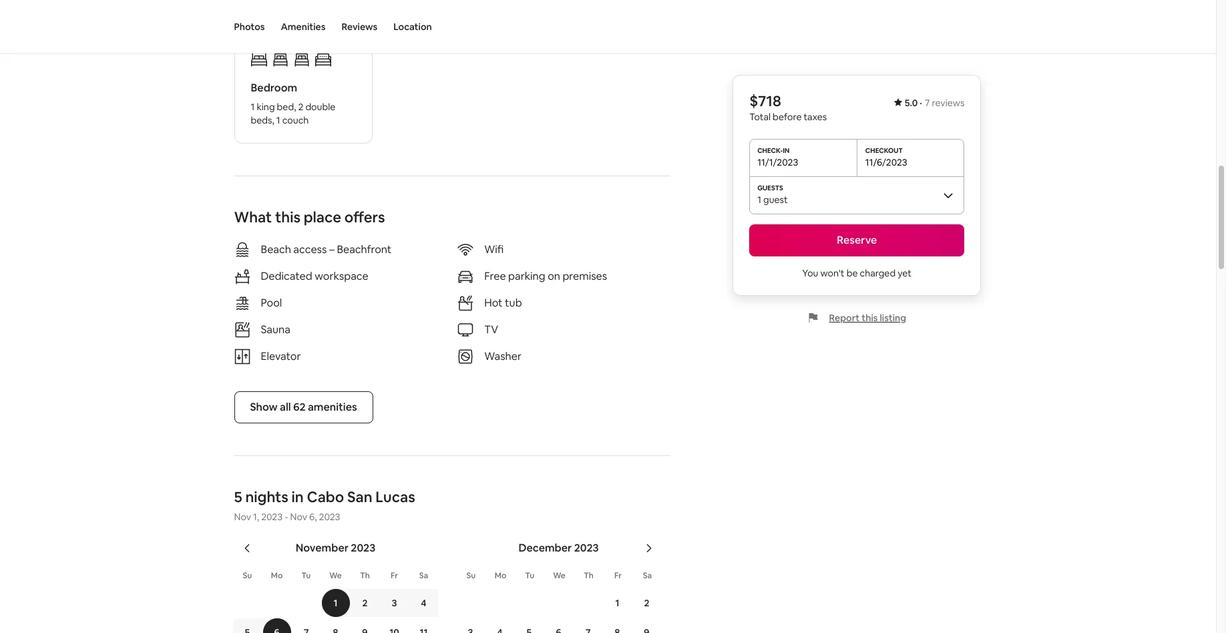 Task type: describe. For each thing, give the bounding box(es) containing it.
washer
[[484, 349, 522, 363]]

access
[[293, 242, 327, 256]]

bedroom
[[251, 81, 297, 95]]

photos
[[234, 21, 265, 33]]

reviews button
[[342, 0, 378, 53]]

be
[[847, 267, 858, 279]]

show all 62 amenities
[[250, 400, 357, 414]]

hot tub
[[484, 296, 522, 310]]

5
[[234, 487, 242, 506]]

november 2023
[[296, 541, 376, 555]]

dedicated
[[261, 269, 312, 283]]

2 button for december 2023
[[632, 589, 662, 617]]

reviews
[[932, 97, 965, 109]]

$718
[[749, 91, 781, 110]]

reserve
[[837, 233, 877, 247]]

report this listing button
[[808, 312, 906, 324]]

reviews
[[342, 21, 378, 33]]

beach access – beachfront
[[261, 242, 392, 256]]

·
[[920, 97, 922, 109]]

1 th from the left
[[360, 570, 370, 581]]

lucas
[[376, 487, 415, 506]]

2 fr from the left
[[614, 570, 622, 581]]

parking
[[508, 269, 545, 283]]

$718 total before taxes
[[749, 91, 827, 123]]

won't
[[820, 267, 845, 279]]

1 guest button
[[749, 176, 965, 214]]

1 button for november 2023
[[321, 589, 350, 617]]

reserve button
[[749, 224, 965, 256]]

elevator
[[261, 349, 301, 363]]

4
[[421, 597, 427, 609]]

2023 right december
[[574, 541, 599, 555]]

hot
[[484, 296, 503, 310]]

2 sa from the left
[[643, 570, 652, 581]]

2 mo from the left
[[495, 570, 506, 581]]

december 2023
[[519, 541, 599, 555]]

what this place offers
[[234, 208, 385, 226]]

3
[[392, 597, 397, 609]]

-
[[285, 511, 288, 523]]

5 nights in cabo san lucas nov 1, 2023 - nov 6, 2023
[[234, 487, 415, 523]]

beds,
[[251, 114, 274, 126]]

show all 62 amenities button
[[234, 391, 373, 423]]

cabo
[[307, 487, 344, 506]]

report
[[829, 312, 860, 324]]

1 inside popup button
[[757, 194, 761, 206]]

guest
[[763, 194, 788, 206]]

this for report
[[862, 312, 878, 324]]

couch
[[282, 114, 309, 126]]

amenities button
[[281, 0, 326, 53]]

2 button for november 2023
[[350, 589, 380, 617]]

2023 right 6,
[[319, 511, 340, 523]]

what
[[234, 208, 272, 226]]

2 inside the bedroom 1 king bed, 2 double beds, 1 couch
[[298, 101, 303, 113]]

1 su from the left
[[243, 570, 252, 581]]

bed,
[[277, 101, 296, 113]]

december
[[519, 541, 572, 555]]

6,
[[309, 511, 317, 523]]

2 su from the left
[[467, 570, 476, 581]]

11/6/2023
[[865, 156, 907, 168]]

you
[[803, 267, 818, 279]]

taxes
[[804, 111, 827, 123]]

free parking on premises
[[484, 269, 607, 283]]

location button
[[394, 0, 432, 53]]

double
[[305, 101, 335, 113]]

total
[[749, 111, 771, 123]]



Task type: vqa. For each thing, say whether or not it's contained in the screenshot.
· on the top
yes



Task type: locate. For each thing, give the bounding box(es) containing it.
we
[[329, 570, 342, 581], [553, 570, 566, 581]]

this
[[275, 208, 301, 226], [862, 312, 878, 324]]

beach
[[261, 242, 291, 256]]

5.0
[[905, 97, 918, 109]]

1 horizontal spatial 1 button
[[603, 589, 632, 617]]

nov
[[234, 511, 251, 523], [290, 511, 307, 523]]

2023 left -
[[261, 511, 283, 523]]

premises
[[563, 269, 607, 283]]

1 guest
[[757, 194, 788, 206]]

on
[[548, 269, 560, 283]]

2
[[298, 101, 303, 113], [362, 597, 368, 609], [644, 597, 649, 609]]

2 tu from the left
[[525, 570, 535, 581]]

san
[[347, 487, 372, 506]]

su
[[243, 570, 252, 581], [467, 570, 476, 581]]

1 nov from the left
[[234, 511, 251, 523]]

2 th from the left
[[584, 570, 594, 581]]

2 button
[[350, 589, 380, 617], [632, 589, 662, 617]]

1 horizontal spatial nov
[[290, 511, 307, 523]]

amenities
[[308, 400, 357, 414]]

1 horizontal spatial tu
[[525, 570, 535, 581]]

0 horizontal spatial nov
[[234, 511, 251, 523]]

this for what
[[275, 208, 301, 226]]

2 for december 2023
[[644, 597, 649, 609]]

0 horizontal spatial 1 button
[[321, 589, 350, 617]]

–
[[329, 242, 335, 256]]

listing
[[880, 312, 906, 324]]

we down november 2023
[[329, 570, 342, 581]]

1 button
[[321, 589, 350, 617], [603, 589, 632, 617]]

0 horizontal spatial su
[[243, 570, 252, 581]]

sa
[[419, 570, 428, 581], [643, 570, 652, 581]]

4 button
[[409, 589, 438, 617]]

1 horizontal spatial su
[[467, 570, 476, 581]]

62
[[293, 400, 306, 414]]

0 horizontal spatial th
[[360, 570, 370, 581]]

0 horizontal spatial we
[[329, 570, 342, 581]]

we down december 2023
[[553, 570, 566, 581]]

this left the "listing"
[[862, 312, 878, 324]]

0 horizontal spatial mo
[[271, 570, 283, 581]]

wifi
[[484, 242, 504, 256]]

0 horizontal spatial this
[[275, 208, 301, 226]]

tu down november
[[302, 570, 311, 581]]

1
[[251, 101, 255, 113], [276, 114, 280, 126], [757, 194, 761, 206], [334, 597, 338, 609], [615, 597, 619, 609]]

1 horizontal spatial mo
[[495, 570, 506, 581]]

1 horizontal spatial th
[[584, 570, 594, 581]]

2 2 button from the left
[[632, 589, 662, 617]]

location
[[394, 21, 432, 33]]

1 button for december 2023
[[603, 589, 632, 617]]

0 horizontal spatial sa
[[419, 570, 428, 581]]

all
[[280, 400, 291, 414]]

1 1 button from the left
[[321, 589, 350, 617]]

1 2 button from the left
[[350, 589, 380, 617]]

1 fr from the left
[[391, 570, 398, 581]]

5.0 · 7 reviews
[[905, 97, 965, 109]]

1 we from the left
[[329, 570, 342, 581]]

free
[[484, 269, 506, 283]]

2023 right november
[[351, 541, 376, 555]]

tub
[[505, 296, 522, 310]]

amenities
[[281, 21, 326, 33]]

1 horizontal spatial we
[[553, 570, 566, 581]]

th down november 2023
[[360, 570, 370, 581]]

sauna
[[261, 322, 290, 336]]

charged
[[860, 267, 896, 279]]

photos button
[[234, 0, 265, 53]]

2 1 button from the left
[[603, 589, 632, 617]]

before
[[773, 111, 802, 123]]

0 horizontal spatial tu
[[302, 570, 311, 581]]

dedicated workspace
[[261, 269, 368, 283]]

th
[[360, 570, 370, 581], [584, 570, 594, 581]]

0 horizontal spatial 2 button
[[350, 589, 380, 617]]

mo
[[271, 570, 283, 581], [495, 570, 506, 581]]

nov right -
[[290, 511, 307, 523]]

0 horizontal spatial 2
[[298, 101, 303, 113]]

calendar application
[[218, 527, 1119, 633]]

tu down december
[[525, 570, 535, 581]]

offers
[[344, 208, 385, 226]]

show
[[250, 400, 278, 414]]

1 vertical spatial this
[[862, 312, 878, 324]]

place
[[304, 208, 341, 226]]

workspace
[[315, 269, 368, 283]]

2 we from the left
[[553, 570, 566, 581]]

th down december 2023
[[584, 570, 594, 581]]

0 vertical spatial this
[[275, 208, 301, 226]]

1,
[[253, 511, 259, 523]]

yet
[[898, 267, 912, 279]]

11/1/2023
[[757, 156, 798, 168]]

1 horizontal spatial 2
[[362, 597, 368, 609]]

tu
[[302, 570, 311, 581], [525, 570, 535, 581]]

november
[[296, 541, 349, 555]]

2023
[[261, 511, 283, 523], [319, 511, 340, 523], [351, 541, 376, 555], [574, 541, 599, 555]]

2 for november 2023
[[362, 597, 368, 609]]

beachfront
[[337, 242, 392, 256]]

1 tu from the left
[[302, 570, 311, 581]]

this up beach
[[275, 208, 301, 226]]

in
[[292, 487, 304, 506]]

1 sa from the left
[[419, 570, 428, 581]]

tv
[[484, 322, 498, 336]]

nights
[[245, 487, 288, 506]]

bedroom 1 king bed, 2 double beds, 1 couch
[[251, 81, 335, 126]]

nov left 1,
[[234, 511, 251, 523]]

1 horizontal spatial fr
[[614, 570, 622, 581]]

2 nov from the left
[[290, 511, 307, 523]]

1 horizontal spatial 2 button
[[632, 589, 662, 617]]

7
[[925, 97, 930, 109]]

2 horizontal spatial 2
[[644, 597, 649, 609]]

pool
[[261, 296, 282, 310]]

0 horizontal spatial fr
[[391, 570, 398, 581]]

fr
[[391, 570, 398, 581], [614, 570, 622, 581]]

1 horizontal spatial this
[[862, 312, 878, 324]]

1 mo from the left
[[271, 570, 283, 581]]

report this listing
[[829, 312, 906, 324]]

1 horizontal spatial sa
[[643, 570, 652, 581]]

3 button
[[380, 589, 409, 617]]

king
[[257, 101, 275, 113]]

you won't be charged yet
[[803, 267, 912, 279]]



